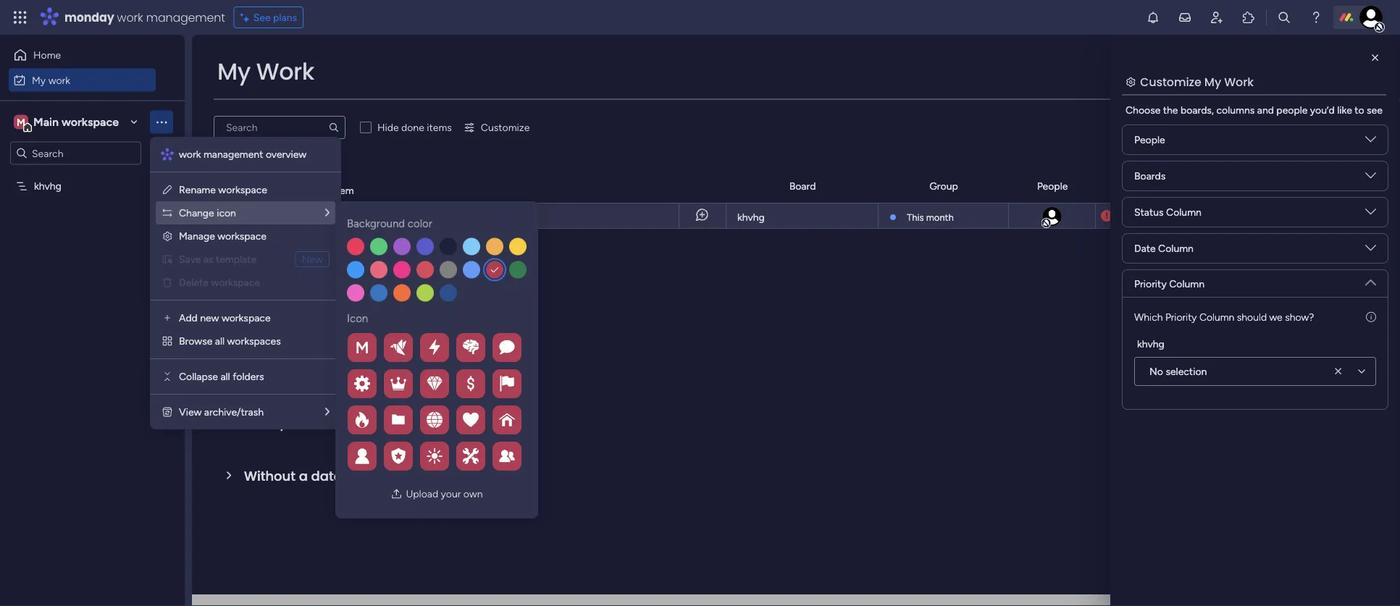 Task type: vqa. For each thing, say whether or not it's contained in the screenshot.
lottie animation IMAGE
no



Task type: describe. For each thing, give the bounding box(es) containing it.
no selection
[[1150, 365, 1207, 378]]

delete workspace menu item
[[156, 271, 335, 294]]

collapse all folders
[[179, 371, 264, 383]]

v2 info image
[[1366, 309, 1376, 325]]

without
[[244, 467, 296, 485]]

my for my work
[[32, 74, 46, 86]]

0 vertical spatial people
[[1134, 134, 1165, 146]]

15,
[[1140, 210, 1151, 222]]

0 vertical spatial management
[[146, 9, 225, 25]]

main
[[33, 115, 59, 129]]

rename
[[179, 184, 216, 196]]

rename workspace image
[[162, 184, 173, 196]]

today / 0 items
[[244, 258, 333, 277]]

none search field inside main content
[[214, 116, 346, 139]]

status column
[[1134, 206, 1202, 218]]

today
[[244, 258, 285, 277]]

apps image
[[1242, 10, 1256, 25]]

0 inside next week / 0 items
[[324, 367, 330, 379]]

items inside this week / 0 items
[[330, 314, 355, 327]]

column for priority column
[[1169, 277, 1205, 290]]

work inside main content
[[1224, 74, 1254, 90]]

upload
[[406, 488, 438, 500]]

overview
[[266, 148, 307, 160]]

delete
[[179, 276, 209, 289]]

add
[[179, 312, 198, 324]]

see
[[1367, 104, 1383, 116]]

monday work management
[[64, 9, 225, 25]]

change icon
[[179, 207, 236, 219]]

search image
[[328, 122, 340, 133]]

khvhg group
[[1134, 336, 1376, 386]]

save as template
[[179, 253, 257, 265]]

dates
[[276, 180, 313, 198]]

done
[[401, 121, 424, 134]]

workspaces
[[227, 335, 281, 347]]

my inside main content
[[1205, 74, 1221, 90]]

items right done
[[427, 121, 452, 134]]

customize for customize my work
[[1140, 74, 1202, 90]]

color
[[408, 217, 432, 230]]

choose
[[1126, 104, 1161, 116]]

manage workspace
[[179, 230, 266, 242]]

Search in workspace field
[[30, 145, 121, 162]]

workspace for main workspace
[[62, 115, 119, 129]]

view
[[179, 406, 202, 418]]

main content containing past dates /
[[192, 35, 1400, 606]]

service icon image
[[162, 254, 173, 265]]

project 1
[[235, 210, 275, 222]]

v2 overdue deadline image
[[1101, 209, 1113, 223]]

see plans
[[253, 11, 297, 24]]

customize button
[[458, 116, 536, 139]]

collapse
[[179, 371, 218, 383]]

which priority column should we show?
[[1134, 311, 1314, 323]]

home button
[[9, 43, 156, 67]]

this week / 0 items
[[244, 310, 355, 329]]

the
[[1163, 104, 1178, 116]]

column for status column
[[1166, 206, 1202, 218]]

plans
[[273, 11, 297, 24]]

list arrow image
[[325, 208, 330, 218]]

khvhg list box
[[0, 171, 185, 394]]

hide
[[377, 121, 399, 134]]

priority column
[[1134, 277, 1205, 290]]

management inside menu
[[203, 148, 263, 160]]

archive/trash
[[204, 406, 264, 418]]

items inside today / 0 items
[[308, 262, 333, 275]]

all for browse
[[215, 335, 225, 347]]

hide done items
[[377, 121, 452, 134]]

status for status column
[[1134, 206, 1164, 218]]

gary orlando image
[[1041, 206, 1063, 227]]

column left should
[[1200, 311, 1235, 323]]

background color
[[347, 217, 432, 230]]

work for monday
[[117, 9, 143, 25]]

view archive/trash image
[[162, 406, 173, 418]]

as
[[203, 253, 213, 265]]

/ right date
[[345, 467, 352, 485]]

0 inside today / 0 items
[[299, 262, 305, 275]]

collapse all folders image
[[162, 371, 173, 382]]

0 inside this week / 0 items
[[321, 314, 328, 327]]

change icon image
[[162, 207, 173, 219]]

status for status
[[1233, 180, 1263, 192]]

a
[[299, 467, 308, 485]]

date
[[311, 467, 342, 485]]

select product image
[[13, 10, 28, 25]]

like
[[1337, 104, 1352, 116]]

nov 15, 09:00 am
[[1120, 210, 1196, 222]]

add new workspace
[[179, 312, 271, 324]]

monday
[[64, 9, 114, 25]]

workspace selection element
[[14, 113, 121, 132]]

next week / 0 items
[[244, 363, 358, 381]]

later
[[244, 415, 277, 433]]

09:00
[[1154, 210, 1179, 222]]

dapulse dropdown down arrow image for which priority column should we show?
[[1366, 272, 1376, 288]]

m inside workspace image
[[17, 116, 25, 128]]

boards,
[[1181, 104, 1214, 116]]

2 vertical spatial work
[[179, 148, 201, 160]]

work management overview
[[179, 148, 307, 160]]

am
[[1182, 210, 1196, 222]]

own
[[464, 488, 483, 500]]

save
[[179, 253, 201, 265]]

icon
[[217, 207, 236, 219]]

dapulse dropdown down arrow image for date column
[[1366, 243, 1376, 259]]

new
[[302, 253, 323, 265]]

invite members image
[[1210, 10, 1224, 25]]

Filter dashboard by text search field
[[214, 116, 346, 139]]

home
[[33, 49, 61, 61]]

delete workspace
[[179, 276, 260, 289]]

2 vertical spatial priority
[[1166, 311, 1197, 323]]

this month
[[907, 212, 954, 223]]

this for week
[[244, 310, 270, 329]]

see plans button
[[234, 7, 304, 28]]

without a date / 0 items
[[244, 467, 389, 485]]

menu containing work management overview
[[150, 137, 341, 430]]

/ down this week / 0 items
[[314, 363, 320, 381]]

/ left 'icon'
[[311, 310, 318, 329]]

my work
[[217, 55, 314, 88]]

priority for priority
[[1333, 180, 1366, 192]]

see
[[253, 11, 271, 24]]

/ left item
[[317, 180, 324, 198]]

notifications image
[[1146, 10, 1161, 25]]

no
[[1150, 365, 1163, 378]]

your
[[441, 488, 461, 500]]

you'd
[[1310, 104, 1335, 116]]



Task type: locate. For each thing, give the bounding box(es) containing it.
2 horizontal spatial work
[[179, 148, 201, 160]]

0 horizontal spatial m
[[17, 116, 25, 128]]

workspace for manage workspace
[[217, 230, 266, 242]]

column down date column
[[1169, 277, 1205, 290]]

customize for customize
[[481, 121, 530, 134]]

1 vertical spatial khvhg
[[737, 211, 765, 223]]

1 horizontal spatial my
[[217, 55, 251, 88]]

khvhg for khvhg link at the right top of page
[[737, 211, 765, 223]]

and
[[1257, 104, 1274, 116]]

we
[[1270, 311, 1283, 323]]

dapulse dropdown down arrow image
[[1366, 134, 1376, 150], [1366, 170, 1376, 187], [1366, 272, 1376, 288]]

column
[[1166, 206, 1202, 218], [1158, 242, 1194, 255], [1169, 277, 1205, 290], [1200, 311, 1235, 323]]

1 horizontal spatial work
[[117, 9, 143, 25]]

1 right project on the top
[[271, 210, 275, 222]]

next
[[244, 363, 273, 381]]

workspace for delete workspace
[[211, 276, 260, 289]]

workspace options image
[[154, 115, 169, 129]]

this for month
[[907, 212, 924, 223]]

1 vertical spatial status
[[1134, 206, 1164, 218]]

workspace up project on the top
[[218, 184, 267, 196]]

browse
[[179, 335, 213, 347]]

1 vertical spatial people
[[1037, 180, 1068, 192]]

workspace down project on the top
[[217, 230, 266, 242]]

dapulse dropdown down arrow image for boards
[[1366, 134, 1376, 150]]

0 horizontal spatial 1
[[271, 210, 275, 222]]

choose the boards, columns and people you'd like to see
[[1126, 104, 1383, 116]]

1 horizontal spatial this
[[907, 212, 924, 223]]

should
[[1237, 311, 1267, 323]]

my for my work
[[217, 55, 251, 88]]

0 vertical spatial this
[[907, 212, 924, 223]]

2 horizontal spatial khvhg
[[1137, 338, 1165, 350]]

0 left 'icon'
[[321, 314, 328, 327]]

0 vertical spatial priority
[[1333, 180, 1366, 192]]

date for date column
[[1134, 242, 1156, 255]]

my down home
[[32, 74, 46, 86]]

work up columns
[[1224, 74, 1254, 90]]

background
[[347, 217, 405, 230]]

1 dapulse dropdown down arrow image from the top
[[1366, 134, 1376, 150]]

/
[[317, 180, 324, 198], [288, 258, 295, 277], [311, 310, 318, 329], [314, 363, 320, 381], [280, 415, 287, 433], [345, 467, 352, 485]]

1 vertical spatial priority
[[1134, 277, 1167, 290]]

1 vertical spatial customize
[[481, 121, 530, 134]]

column right 15, on the right of page
[[1166, 206, 1202, 218]]

group
[[930, 180, 958, 192]]

template
[[216, 253, 257, 265]]

month
[[926, 212, 954, 223]]

work up rename
[[179, 148, 201, 160]]

work inside button
[[48, 74, 70, 86]]

1 vertical spatial work
[[48, 74, 70, 86]]

boards
[[1134, 170, 1166, 182]]

1 vertical spatial this
[[244, 310, 270, 329]]

0 horizontal spatial status
[[1134, 206, 1164, 218]]

0 vertical spatial dapulse dropdown down arrow image
[[1366, 134, 1376, 150]]

workspace image
[[14, 114, 28, 130]]

None search field
[[214, 116, 346, 139]]

dapulse dropdown down arrow image
[[1366, 206, 1376, 223], [1366, 243, 1376, 259]]

0 inside later / 0 items
[[290, 419, 297, 431]]

1 vertical spatial dapulse dropdown down arrow image
[[1366, 170, 1376, 187]]

1 horizontal spatial khvhg
[[737, 211, 765, 223]]

all left "folders"
[[221, 371, 230, 383]]

0 horizontal spatial customize
[[481, 121, 530, 134]]

status
[[1233, 180, 1263, 192], [1134, 206, 1164, 218]]

items up this week / 0 items
[[308, 262, 333, 275]]

0 vertical spatial date
[[1136, 180, 1157, 192]]

project
[[235, 210, 268, 222]]

gary orlando image
[[1360, 6, 1383, 29]]

0 horizontal spatial work
[[48, 74, 70, 86]]

inbox image
[[1178, 10, 1192, 25]]

0 inside without a date / 0 items
[[355, 471, 362, 483]]

all for collapse
[[221, 371, 230, 383]]

date column
[[1134, 242, 1194, 255]]

column down 09:00
[[1158, 242, 1194, 255]]

0 horizontal spatial my
[[32, 74, 46, 86]]

0 horizontal spatial work
[[256, 55, 314, 88]]

dapulse dropdown down arrow image for status column
[[1366, 206, 1376, 223]]

this
[[907, 212, 924, 223], [244, 310, 270, 329]]

items down 'icon'
[[333, 367, 358, 379]]

0 vertical spatial 1
[[327, 184, 331, 196]]

0 vertical spatial week
[[274, 310, 308, 329]]

option
[[0, 173, 185, 176]]

1 horizontal spatial work
[[1224, 74, 1254, 90]]

main workspace
[[33, 115, 119, 129]]

help image
[[1309, 10, 1323, 25]]

khvhg inside list box
[[34, 180, 61, 192]]

1 vertical spatial m
[[355, 338, 369, 357]]

items right later
[[299, 419, 324, 431]]

1 horizontal spatial customize
[[1140, 74, 1202, 90]]

which
[[1134, 311, 1163, 323]]

this left 'month'
[[907, 212, 924, 223]]

item
[[334, 184, 354, 196]]

priority for priority column
[[1134, 277, 1167, 290]]

menu item
[[156, 248, 335, 271]]

workspace up workspaces
[[222, 312, 271, 324]]

1 horizontal spatial m
[[355, 338, 369, 357]]

people down choose
[[1134, 134, 1165, 146]]

menu item containing save as template
[[156, 248, 335, 271]]

items inside later / 0 items
[[299, 419, 324, 431]]

board
[[789, 180, 816, 192]]

later / 0 items
[[244, 415, 324, 433]]

week for this
[[274, 310, 308, 329]]

manage
[[179, 230, 215, 242]]

0
[[299, 262, 305, 275], [321, 314, 328, 327], [324, 367, 330, 379], [290, 419, 297, 431], [355, 471, 362, 483]]

menu
[[150, 137, 341, 430]]

people
[[1277, 104, 1308, 116]]

2 dapulse dropdown down arrow image from the top
[[1366, 243, 1376, 259]]

khvhg link
[[735, 204, 869, 230]]

manage workspace image
[[162, 230, 173, 242]]

1 horizontal spatial status
[[1233, 180, 1263, 192]]

add new workspace image
[[162, 312, 173, 324]]

0 right date
[[355, 471, 362, 483]]

past
[[244, 180, 273, 198]]

list arrow image
[[325, 407, 330, 417]]

workspace inside menu item
[[211, 276, 260, 289]]

customize
[[1140, 74, 1202, 90], [481, 121, 530, 134]]

1 vertical spatial dapulse dropdown down arrow image
[[1366, 243, 1376, 259]]

1 left item
[[327, 184, 331, 196]]

view archive/trash
[[179, 406, 264, 418]]

my up boards,
[[1205, 74, 1221, 90]]

folders
[[233, 371, 264, 383]]

m
[[17, 116, 25, 128], [355, 338, 369, 357]]

m left the main at left
[[17, 116, 25, 128]]

date down 15, on the right of page
[[1134, 242, 1156, 255]]

workspace up search in workspace field
[[62, 115, 119, 129]]

customize my work
[[1140, 74, 1254, 90]]

items up next week / 0 items
[[330, 314, 355, 327]]

khvhg inside group
[[1137, 338, 1165, 350]]

m down 'icon'
[[355, 338, 369, 357]]

1 vertical spatial management
[[203, 148, 263, 160]]

main content
[[192, 35, 1400, 606]]

0 horizontal spatial khvhg
[[34, 180, 61, 192]]

this up workspaces
[[244, 310, 270, 329]]

past dates / 1 item
[[244, 180, 354, 198]]

my down see plans button
[[217, 55, 251, 88]]

items right date
[[364, 471, 389, 483]]

items inside without a date / 0 items
[[364, 471, 389, 483]]

delete workspace image
[[162, 277, 173, 288]]

nov
[[1120, 210, 1137, 222]]

2 vertical spatial dapulse dropdown down arrow image
[[1366, 272, 1376, 288]]

0 vertical spatial m
[[17, 116, 25, 128]]

0 vertical spatial dapulse dropdown down arrow image
[[1366, 206, 1376, 223]]

date up 15, on the right of page
[[1136, 180, 1157, 192]]

photo icon image
[[391, 488, 402, 500]]

0 vertical spatial work
[[117, 9, 143, 25]]

work right monday
[[117, 9, 143, 25]]

0 right later
[[290, 419, 297, 431]]

week
[[274, 310, 308, 329], [276, 363, 310, 381]]

my work button
[[9, 68, 156, 92]]

new
[[200, 312, 219, 324]]

khvhg heading
[[1137, 336, 1165, 351]]

1 horizontal spatial people
[[1134, 134, 1165, 146]]

my
[[217, 55, 251, 88], [1205, 74, 1221, 90], [32, 74, 46, 86]]

khvhg for khvhg group
[[1137, 338, 1165, 350]]

/ right later
[[280, 415, 287, 433]]

2 vertical spatial khvhg
[[1137, 338, 1165, 350]]

people
[[1134, 134, 1165, 146], [1037, 180, 1068, 192]]

1 vertical spatial week
[[276, 363, 310, 381]]

1 inside past dates / 1 item
[[327, 184, 331, 196]]

week up workspaces
[[274, 310, 308, 329]]

people up gary orlando icon at top
[[1037, 180, 1068, 192]]

work down plans
[[256, 55, 314, 88]]

1 vertical spatial all
[[221, 371, 230, 383]]

upload your own button
[[385, 482, 489, 506]]

/ left new
[[288, 258, 295, 277]]

3 dapulse dropdown down arrow image from the top
[[1366, 272, 1376, 288]]

columns
[[1217, 104, 1255, 116]]

show?
[[1285, 311, 1314, 323]]

all
[[215, 335, 225, 347], [221, 371, 230, 383]]

customize inside customize button
[[481, 121, 530, 134]]

1 dapulse dropdown down arrow image from the top
[[1366, 206, 1376, 223]]

0 vertical spatial status
[[1233, 180, 1263, 192]]

icon
[[347, 312, 368, 325]]

items inside next week / 0 items
[[333, 367, 358, 379]]

rename workspace
[[179, 184, 267, 196]]

week for next
[[276, 363, 310, 381]]

management
[[146, 9, 225, 25], [203, 148, 263, 160]]

change
[[179, 207, 214, 219]]

my inside button
[[32, 74, 46, 86]]

1 horizontal spatial 1
[[327, 184, 331, 196]]

workspace for rename workspace
[[218, 184, 267, 196]]

0 right today
[[299, 262, 305, 275]]

0 horizontal spatial people
[[1037, 180, 1068, 192]]

to
[[1355, 104, 1364, 116]]

browse all workspaces image
[[162, 335, 173, 347]]

week right next
[[276, 363, 310, 381]]

upload your own
[[406, 488, 483, 500]]

1 vertical spatial 1
[[271, 210, 275, 222]]

2 dapulse dropdown down arrow image from the top
[[1366, 170, 1376, 187]]

selection
[[1166, 365, 1207, 378]]

0 horizontal spatial this
[[244, 310, 270, 329]]

all down the add new workspace
[[215, 335, 225, 347]]

my work
[[32, 74, 70, 86]]

khvhg
[[34, 180, 61, 192], [737, 211, 765, 223], [1137, 338, 1165, 350]]

column for date column
[[1158, 242, 1194, 255]]

search everything image
[[1277, 10, 1292, 25]]

0 vertical spatial khvhg
[[34, 180, 61, 192]]

0 up list arrow icon
[[324, 367, 330, 379]]

1 vertical spatial date
[[1134, 242, 1156, 255]]

work down home
[[48, 74, 70, 86]]

work for my
[[48, 74, 70, 86]]

0 vertical spatial customize
[[1140, 74, 1202, 90]]

workspace down "template" at the top
[[211, 276, 260, 289]]

browse all workspaces
[[179, 335, 281, 347]]

0 vertical spatial all
[[215, 335, 225, 347]]

2 horizontal spatial my
[[1205, 74, 1221, 90]]

date for date
[[1136, 180, 1157, 192]]



